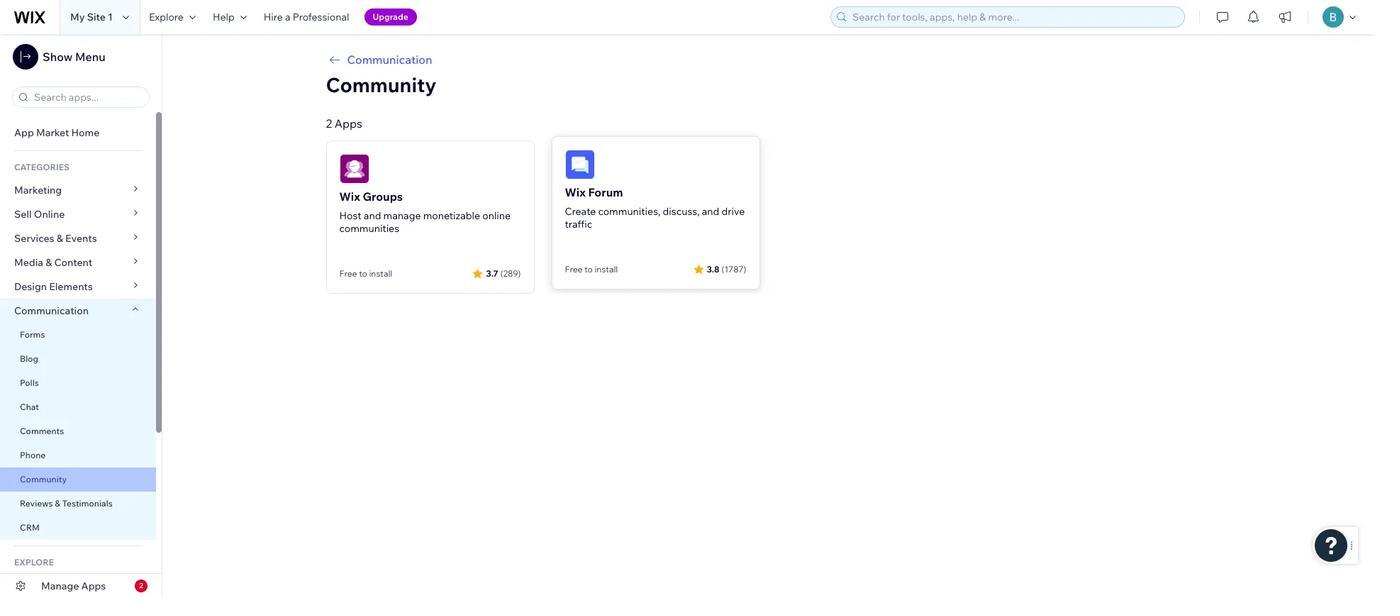 Task type: describe. For each thing, give the bounding box(es) containing it.
a
[[285, 11, 291, 23]]

blog
[[20, 353, 38, 364]]

content
[[54, 256, 92, 269]]

market
[[36, 126, 69, 139]]

monetizable
[[423, 209, 480, 222]]

wix groups logo image
[[339, 154, 369, 184]]

hire
[[264, 11, 283, 23]]

communication inside sidebar 'element'
[[14, 304, 91, 317]]

create
[[565, 205, 596, 218]]

online
[[483, 209, 511, 222]]

& for events
[[57, 232, 63, 245]]

crm
[[20, 522, 40, 533]]

2 for 2
[[139, 581, 143, 590]]

services & events
[[14, 232, 97, 245]]

polls link
[[0, 371, 156, 395]]

reviews
[[20, 498, 53, 509]]

2 for 2 apps
[[326, 116, 332, 131]]

manage
[[41, 580, 79, 592]]

3.8 (1787)
[[707, 264, 747, 274]]

explore
[[14, 557, 54, 568]]

communities
[[339, 222, 399, 235]]

categories
[[14, 162, 70, 172]]

forum
[[588, 185, 623, 199]]

explore
[[149, 11, 184, 23]]

manage apps
[[41, 580, 106, 592]]

Search for tools, apps, help & more... field
[[849, 7, 1181, 27]]

events
[[65, 232, 97, 245]]

app
[[14, 126, 34, 139]]

show menu
[[43, 50, 105, 64]]

my site 1
[[70, 11, 113, 23]]

crm link
[[0, 516, 156, 540]]

online
[[34, 208, 65, 221]]

hire a professional link
[[255, 0, 358, 34]]

(289)
[[501, 268, 521, 278]]

design elements link
[[0, 275, 156, 299]]

free to install for groups
[[339, 268, 393, 279]]

wix forum create communities, discuss, and drive traffic
[[565, 185, 745, 231]]

comments
[[20, 426, 64, 436]]

sell online link
[[0, 202, 156, 226]]

3.7
[[486, 268, 498, 278]]

services & events link
[[0, 226, 156, 250]]

wix groups host and manage monetizable online communities
[[339, 189, 511, 235]]

upgrade
[[373, 11, 409, 22]]

(1787)
[[722, 264, 747, 274]]

marketing link
[[0, 178, 156, 202]]

free for wix forum
[[565, 264, 583, 275]]

help
[[213, 11, 235, 23]]

3.7 (289)
[[486, 268, 521, 278]]

testimonials
[[62, 498, 113, 509]]

professional
[[293, 11, 349, 23]]

help button
[[204, 0, 255, 34]]

elements
[[49, 280, 93, 293]]

0 vertical spatial community
[[326, 72, 437, 97]]

media & content link
[[0, 250, 156, 275]]

phone link
[[0, 443, 156, 468]]

2 apps
[[326, 116, 363, 131]]

free for wix groups
[[339, 268, 357, 279]]

install for groups
[[369, 268, 393, 279]]



Task type: vqa. For each thing, say whether or not it's contained in the screenshot.
Wix to the left
yes



Task type: locate. For each thing, give the bounding box(es) containing it.
1 vertical spatial communication
[[14, 304, 91, 317]]

comments link
[[0, 419, 156, 443]]

free
[[565, 264, 583, 275], [339, 268, 357, 279]]

marketing
[[14, 184, 62, 197]]

to for groups
[[359, 268, 367, 279]]

services
[[14, 232, 54, 245]]

wix
[[565, 185, 586, 199], [339, 189, 360, 204]]

phone
[[20, 450, 46, 460]]

install down communities,
[[595, 264, 618, 275]]

& right media
[[46, 256, 52, 269]]

free to install for forum
[[565, 264, 618, 275]]

free down traffic
[[565, 264, 583, 275]]

app market home
[[14, 126, 100, 139]]

1
[[108, 11, 113, 23]]

polls
[[20, 377, 39, 388]]

& for testimonials
[[55, 498, 60, 509]]

1 horizontal spatial wix
[[565, 185, 586, 199]]

& left "events"
[[57, 232, 63, 245]]

to down traffic
[[585, 264, 593, 275]]

forms link
[[0, 323, 156, 347]]

1 vertical spatial communication link
[[0, 299, 156, 323]]

to
[[585, 264, 593, 275], [359, 268, 367, 279]]

and inside wix forum create communities, discuss, and drive traffic
[[702, 205, 720, 218]]

reviews & testimonials link
[[0, 492, 156, 516]]

community
[[326, 72, 437, 97], [20, 474, 67, 485]]

my
[[70, 11, 85, 23]]

menu
[[75, 50, 105, 64]]

install for forum
[[595, 264, 618, 275]]

free to install down traffic
[[565, 264, 618, 275]]

Search apps... field
[[30, 87, 145, 107]]

to down communities
[[359, 268, 367, 279]]

community up reviews
[[20, 474, 67, 485]]

1 horizontal spatial free
[[565, 264, 583, 275]]

2 inside sidebar 'element'
[[139, 581, 143, 590]]

0 horizontal spatial 2
[[139, 581, 143, 590]]

hire a professional
[[264, 11, 349, 23]]

0 horizontal spatial wix
[[339, 189, 360, 204]]

wix up create
[[565, 185, 586, 199]]

1 horizontal spatial free to install
[[565, 264, 618, 275]]

&
[[57, 232, 63, 245], [46, 256, 52, 269], [55, 498, 60, 509]]

site
[[87, 11, 106, 23]]

and left drive
[[702, 205, 720, 218]]

wix for wix groups
[[339, 189, 360, 204]]

community up "2 apps"
[[326, 72, 437, 97]]

media
[[14, 256, 43, 269]]

apps for manage apps
[[81, 580, 106, 592]]

apps
[[335, 116, 363, 131], [81, 580, 106, 592]]

app market home link
[[0, 121, 156, 145]]

apps inside sidebar 'element'
[[81, 580, 106, 592]]

0 horizontal spatial apps
[[81, 580, 106, 592]]

0 vertical spatial 2
[[326, 116, 332, 131]]

0 horizontal spatial install
[[369, 268, 393, 279]]

1 vertical spatial apps
[[81, 580, 106, 592]]

community inside sidebar 'element'
[[20, 474, 67, 485]]

and inside wix groups host and manage monetizable online communities
[[364, 209, 381, 222]]

apps up wix groups logo
[[335, 116, 363, 131]]

host
[[339, 209, 362, 222]]

and
[[702, 205, 720, 218], [364, 209, 381, 222]]

0 vertical spatial &
[[57, 232, 63, 245]]

free down communities
[[339, 268, 357, 279]]

sell
[[14, 208, 32, 221]]

home
[[71, 126, 100, 139]]

1 horizontal spatial and
[[702, 205, 720, 218]]

1 vertical spatial &
[[46, 256, 52, 269]]

1 horizontal spatial community
[[326, 72, 437, 97]]

& right reviews
[[55, 498, 60, 509]]

& for content
[[46, 256, 52, 269]]

1 horizontal spatial communication
[[347, 53, 432, 67]]

design
[[14, 280, 47, 293]]

1 horizontal spatial 2
[[326, 116, 332, 131]]

1 horizontal spatial communication link
[[326, 51, 1211, 68]]

apps for 2 apps
[[335, 116, 363, 131]]

communication
[[347, 53, 432, 67], [14, 304, 91, 317]]

traffic
[[565, 218, 593, 231]]

chat
[[20, 402, 39, 412]]

free to install down communities
[[339, 268, 393, 279]]

0 horizontal spatial free to install
[[339, 268, 393, 279]]

0 vertical spatial apps
[[335, 116, 363, 131]]

0 horizontal spatial communication link
[[0, 299, 156, 323]]

1 vertical spatial community
[[20, 474, 67, 485]]

drive
[[722, 205, 745, 218]]

apps right manage
[[81, 580, 106, 592]]

1 horizontal spatial install
[[595, 264, 618, 275]]

1 horizontal spatial to
[[585, 264, 593, 275]]

1 vertical spatial 2
[[139, 581, 143, 590]]

wix up host
[[339, 189, 360, 204]]

free to install
[[565, 264, 618, 275], [339, 268, 393, 279]]

sidebar element
[[0, 34, 162, 598]]

communities,
[[598, 205, 661, 218]]

0 horizontal spatial communication
[[14, 304, 91, 317]]

2
[[326, 116, 332, 131], [139, 581, 143, 590]]

0 vertical spatial communication link
[[326, 51, 1211, 68]]

design elements
[[14, 280, 93, 293]]

chat link
[[0, 395, 156, 419]]

media & content
[[14, 256, 92, 269]]

reviews & testimonials
[[20, 498, 113, 509]]

communication down design elements on the top
[[14, 304, 91, 317]]

2 vertical spatial &
[[55, 498, 60, 509]]

show menu button
[[13, 44, 105, 70]]

install
[[595, 264, 618, 275], [369, 268, 393, 279]]

wix forum logo image
[[565, 150, 595, 180]]

and down groups
[[364, 209, 381, 222]]

upgrade button
[[364, 9, 417, 26]]

to for forum
[[585, 264, 593, 275]]

0 vertical spatial communication
[[347, 53, 432, 67]]

0 horizontal spatial community
[[20, 474, 67, 485]]

manage
[[384, 209, 421, 222]]

forms
[[20, 329, 45, 340]]

community link
[[0, 468, 156, 492]]

install down communities
[[369, 268, 393, 279]]

0 horizontal spatial free
[[339, 268, 357, 279]]

wix inside wix forum create communities, discuss, and drive traffic
[[565, 185, 586, 199]]

0 horizontal spatial to
[[359, 268, 367, 279]]

wix inside wix groups host and manage monetizable online communities
[[339, 189, 360, 204]]

show
[[43, 50, 73, 64]]

3.8
[[707, 264, 720, 274]]

1 horizontal spatial apps
[[335, 116, 363, 131]]

0 horizontal spatial and
[[364, 209, 381, 222]]

communication link
[[326, 51, 1211, 68], [0, 299, 156, 323]]

groups
[[363, 189, 403, 204]]

wix for wix forum
[[565, 185, 586, 199]]

communication down upgrade button
[[347, 53, 432, 67]]

sell online
[[14, 208, 65, 221]]

blog link
[[0, 347, 156, 371]]

discuss,
[[663, 205, 700, 218]]



